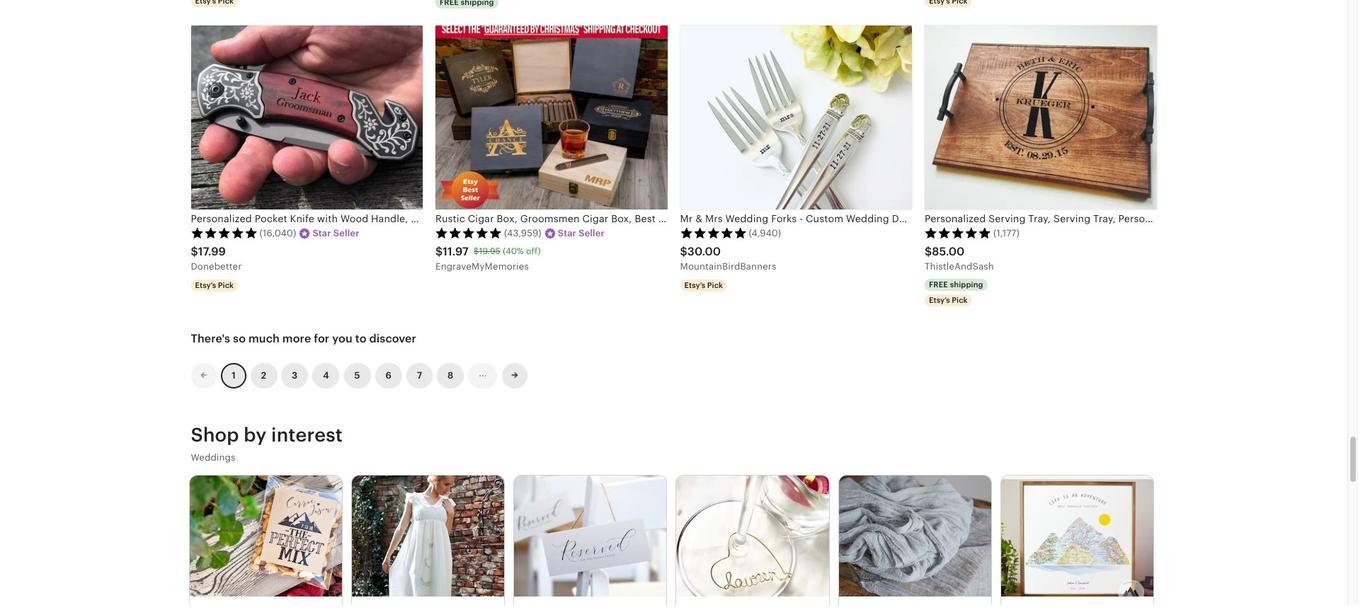 Task type: vqa. For each thing, say whether or not it's contained in the screenshot.
(75%
no



Task type: describe. For each thing, give the bounding box(es) containing it.
6
[[386, 370, 392, 381]]

personalized serving tray, serving tray, personalized wedding gift, breakfast in bed tray, anniversary tray, personalized wood tray image
[[925, 25, 1157, 209]]

etsy's pick for 17.99
[[195, 281, 234, 289]]

(40%
[[503, 247, 524, 257]]

mr & mrs wedding forks - custom wedding date fork set - hand stamped vintage forks - engagement gift - engraved forks - cake forks image
[[680, 25, 912, 209]]

to
[[355, 332, 367, 345]]

free
[[929, 280, 948, 289]]

star seller for (16,040)
[[313, 228, 359, 239]]

etsy's pick for 30.00
[[684, 281, 723, 289]]

17.99
[[198, 245, 226, 258]]

etsy's for 17.99
[[195, 281, 216, 289]]

free shipping
[[929, 280, 984, 289]]

(43,959)
[[504, 228, 542, 239]]

2
[[261, 370, 266, 381]]

4
[[323, 370, 329, 381]]

so
[[233, 332, 246, 345]]

2 horizontal spatial etsy's pick
[[929, 296, 968, 304]]

$ for 85.00
[[925, 245, 932, 258]]

30.00
[[688, 245, 721, 258]]

$ for 30.00
[[680, 245, 688, 258]]

star seller for (43,959)
[[558, 228, 605, 239]]

star for (16,040)
[[313, 228, 331, 239]]

etsy's for 30.00
[[684, 281, 706, 289]]

shop by interest weddings
[[191, 424, 343, 463]]

pick for 17.99
[[218, 281, 234, 289]]

5 out of 5 stars image for 30.00
[[680, 227, 747, 239]]

seller for (43,959)
[[579, 228, 605, 239]]

mountainbirdbanners
[[680, 262, 777, 272]]

2 5 out of 5 stars image from the left
[[436, 227, 502, 239]]

pick for 30.00
[[707, 281, 723, 289]]

interest
[[271, 424, 343, 446]]

$ for 17.99
[[191, 245, 198, 258]]

for
[[314, 332, 330, 345]]

5
[[355, 370, 360, 381]]

(1,177)
[[994, 228, 1020, 239]]

5 out of 5 stars image for 85.00
[[925, 227, 991, 239]]

(4,940)
[[749, 228, 781, 239]]

by
[[244, 424, 267, 446]]

7
[[417, 370, 422, 381]]

2 link
[[250, 363, 277, 389]]

11.97
[[443, 245, 469, 258]]



Task type: locate. For each thing, give the bounding box(es) containing it.
5 out of 5 stars image up 11.97
[[436, 227, 502, 239]]

1 horizontal spatial etsy's
[[684, 281, 706, 289]]

etsy's down free
[[929, 296, 950, 304]]

shipping
[[950, 280, 984, 289]]

8
[[448, 370, 453, 381]]

0 horizontal spatial pick
[[218, 281, 234, 289]]

3 link
[[281, 363, 308, 389]]

$ inside $ 17.99 donebetter
[[191, 245, 198, 258]]

etsy's pick down 'free shipping'
[[929, 296, 968, 304]]

discover
[[369, 332, 416, 345]]

personalized pocket knife with wood handle, groomsman gift, gifts for men, camping and hunting, best man, groom image
[[191, 25, 423, 209]]

$ 11.97 $ 19.95 (40% off) engravemymemories
[[436, 245, 541, 272]]

...
[[479, 368, 487, 379]]

$
[[191, 245, 198, 258], [436, 245, 443, 258], [680, 245, 688, 258], [925, 245, 932, 258], [474, 247, 479, 257]]

0 horizontal spatial seller
[[333, 228, 359, 239]]

pick
[[218, 281, 234, 289], [707, 281, 723, 289], [952, 296, 968, 304]]

4 5 out of 5 stars image from the left
[[925, 227, 991, 239]]

5 out of 5 stars image for 17.99
[[191, 227, 257, 239]]

1 seller from the left
[[333, 228, 359, 239]]

5 out of 5 stars image
[[191, 227, 257, 239], [436, 227, 502, 239], [680, 227, 747, 239], [925, 227, 991, 239]]

0 horizontal spatial star seller
[[313, 228, 359, 239]]

... link
[[468, 363, 498, 389]]

star for (43,959)
[[558, 228, 576, 239]]

much
[[249, 332, 280, 345]]

2 horizontal spatial pick
[[952, 296, 968, 304]]

5 link
[[344, 363, 371, 389]]

star seller
[[313, 228, 359, 239], [558, 228, 605, 239]]

more
[[282, 332, 311, 345]]

7 link
[[406, 363, 433, 389]]

pick down donebetter
[[218, 281, 234, 289]]

pick down mountainbirdbanners
[[707, 281, 723, 289]]

1
[[231, 370, 235, 381]]

5 out of 5 stars image up 85.00
[[925, 227, 991, 239]]

etsy's pick
[[195, 281, 234, 289], [684, 281, 723, 289], [929, 296, 968, 304]]

$ 30.00 mountainbirdbanners
[[680, 245, 777, 272]]

1 star from the left
[[313, 228, 331, 239]]

1 link
[[221, 363, 246, 389]]

donebetter
[[191, 262, 242, 272]]

etsy's pick down mountainbirdbanners
[[684, 281, 723, 289]]

1 5 out of 5 stars image from the left
[[191, 227, 257, 239]]

shop
[[191, 424, 239, 446]]

0 horizontal spatial star
[[313, 228, 331, 239]]

1 horizontal spatial seller
[[579, 228, 605, 239]]

1 horizontal spatial pick
[[707, 281, 723, 289]]

$ inside $ 30.00 mountainbirdbanners
[[680, 245, 688, 258]]

pick down 'free shipping'
[[952, 296, 968, 304]]

6 link
[[375, 363, 402, 389]]

star right (16,040)
[[313, 228, 331, 239]]

star
[[313, 228, 331, 239], [558, 228, 576, 239]]

star seller right (16,040)
[[313, 228, 359, 239]]

engravemymemories
[[436, 262, 529, 272]]

5 out of 5 stars image up 30.00
[[680, 227, 747, 239]]

$ inside $ 85.00 thistleandsash
[[925, 245, 932, 258]]

4 link
[[312, 363, 340, 389]]

rustic cigar box, groomsmen cigar box, best man gift, wooden cigar box, wood gift box, groomsman gift box, vintage box, wedding party box image
[[436, 25, 667, 209]]

(16,040)
[[260, 228, 296, 239]]

2 seller from the left
[[579, 228, 605, 239]]

19.95
[[479, 247, 501, 257]]

1 horizontal spatial etsy's pick
[[684, 281, 723, 289]]

0 horizontal spatial etsy's pick
[[195, 281, 234, 289]]

seller right (16,040)
[[333, 228, 359, 239]]

2 star seller from the left
[[558, 228, 605, 239]]

there's so much more for you to discover
[[191, 332, 416, 345]]

$ 85.00 thistleandsash
[[925, 245, 994, 272]]

weddings
[[191, 453, 235, 463]]

star seller right (43,959)
[[558, 228, 605, 239]]

1 star seller from the left
[[313, 228, 359, 239]]

etsy's down donebetter
[[195, 281, 216, 289]]

off)
[[526, 247, 541, 257]]

2 star from the left
[[558, 228, 576, 239]]

85.00
[[932, 245, 965, 258]]

there's
[[191, 332, 230, 345]]

etsy's
[[195, 281, 216, 289], [684, 281, 706, 289], [929, 296, 950, 304]]

5 out of 5 stars image up 17.99
[[191, 227, 257, 239]]

2 horizontal spatial etsy's
[[929, 296, 950, 304]]

$ 17.99 donebetter
[[191, 245, 242, 272]]

$ for 11.97
[[436, 245, 443, 258]]

3 5 out of 5 stars image from the left
[[680, 227, 747, 239]]

3
[[292, 370, 298, 381]]

seller
[[333, 228, 359, 239], [579, 228, 605, 239]]

you
[[332, 332, 352, 345]]

seller for (16,040)
[[333, 228, 359, 239]]

1 horizontal spatial star
[[558, 228, 576, 239]]

thistleandsash
[[925, 262, 994, 272]]

0 horizontal spatial etsy's
[[195, 281, 216, 289]]

8 link
[[437, 363, 464, 389]]

seller right (43,959)
[[579, 228, 605, 239]]

1 horizontal spatial star seller
[[558, 228, 605, 239]]

etsy's pick down donebetter
[[195, 281, 234, 289]]

star right (43,959)
[[558, 228, 576, 239]]

etsy's down 30.00
[[684, 281, 706, 289]]



